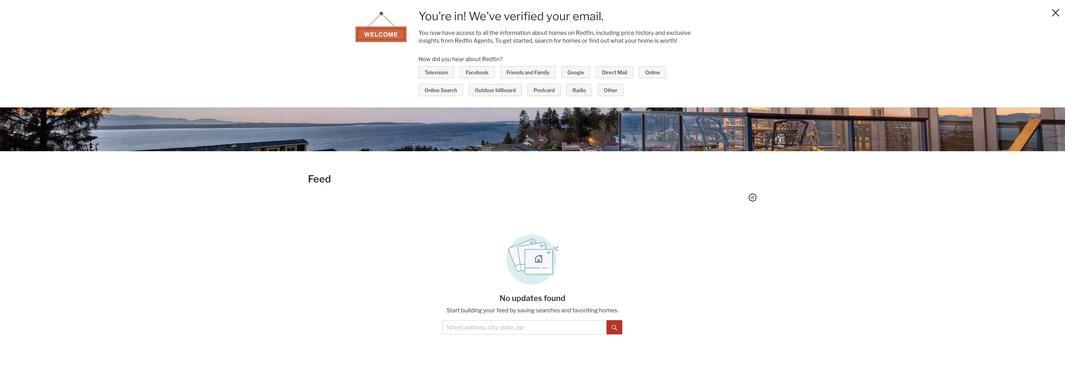 Task type: locate. For each thing, give the bounding box(es) containing it.
0 horizontal spatial redfin
[[378, 57, 418, 72]]

facebook
[[466, 70, 489, 76]]

1 horizontal spatial redfin
[[455, 37, 473, 44]]

about up facebook button
[[466, 56, 481, 63]]

online
[[646, 70, 661, 76], [425, 87, 440, 93]]

2 vertical spatial and
[[562, 308, 572, 314]]

about up search
[[532, 30, 548, 36]]

redfin
[[455, 37, 473, 44], [378, 57, 418, 72]]

online search
[[425, 87, 457, 93]]

1 vertical spatial redfin
[[378, 57, 418, 72]]

exclusive
[[667, 30, 691, 36]]

homes.
[[600, 308, 619, 314]]

online down home estimate "link"
[[425, 87, 440, 93]]

updates
[[512, 294, 543, 303]]

and down found
[[562, 308, 572, 314]]

2 vertical spatial your
[[484, 308, 496, 314]]

in!
[[454, 9, 467, 23]]

0 horizontal spatial about
[[466, 56, 481, 63]]

you now have access to all the information about homes on redfin, including price history and exclusive insights from redfin agents. to get started, search for homes or find out what your home is worth!
[[419, 30, 691, 44]]

0 vertical spatial and
[[656, 30, 666, 36]]

start building your feed by saving searches and favoriting homes.
[[447, 308, 619, 314]]

including
[[596, 30, 620, 36]]

1 horizontal spatial about
[[532, 30, 548, 36]]

0 horizontal spatial search
[[308, 41, 351, 57]]

1 vertical spatial online
[[425, 87, 440, 93]]

home
[[413, 75, 429, 82]]

out
[[601, 37, 610, 44]]

1 horizontal spatial your
[[547, 9, 571, 23]]

welcome image
[[356, 11, 407, 42]]

start
[[447, 308, 460, 314]]

email.
[[573, 9, 604, 23]]

your
[[547, 9, 571, 23], [625, 37, 637, 44], [484, 308, 496, 314]]

worth!
[[661, 37, 678, 44]]

homes
[[549, 30, 567, 36], [563, 37, 581, 44]]

1 vertical spatial search
[[441, 87, 457, 93]]

google button
[[562, 66, 591, 78]]

radio button
[[567, 84, 593, 96]]

building
[[461, 308, 482, 314]]

online right mail
[[646, 70, 661, 76]]

a
[[368, 57, 375, 72]]

1 horizontal spatial and
[[562, 308, 572, 314]]

price
[[622, 30, 635, 36]]

other
[[604, 87, 618, 93]]

how did you hear about redfin?
[[419, 56, 503, 63]]

0 horizontal spatial online
[[425, 87, 440, 93]]

postcard button
[[528, 84, 561, 96]]

online search button
[[419, 84, 464, 96]]

radio
[[573, 87, 586, 93]]

redfin right a
[[378, 57, 418, 72]]

your left feed
[[484, 308, 496, 314]]

redfin down access
[[455, 37, 473, 44]]

0 vertical spatial redfin
[[455, 37, 473, 44]]

saving
[[518, 308, 535, 314]]

0 vertical spatial about
[[532, 30, 548, 36]]

0 vertical spatial homes
[[549, 30, 567, 36]]

is
[[655, 37, 659, 44]]

0 vertical spatial search
[[308, 41, 351, 57]]

2 horizontal spatial and
[[656, 30, 666, 36]]

agent.
[[421, 57, 459, 72]]

postcard
[[534, 87, 555, 93]]

television button
[[419, 66, 454, 78]]

home estimate
[[413, 75, 454, 82]]

friends and family
[[507, 70, 550, 76]]

the
[[490, 30, 499, 36]]

2 horizontal spatial your
[[625, 37, 637, 44]]

did
[[432, 56, 440, 63]]

1 vertical spatial your
[[625, 37, 637, 44]]

0 vertical spatial online
[[646, 70, 661, 76]]

and
[[656, 30, 666, 36], [525, 70, 534, 76], [562, 308, 572, 314]]

hear
[[453, 56, 465, 63]]

you're in! we've verified your email.
[[419, 9, 604, 23]]

get
[[503, 37, 512, 44]]

your down the price
[[625, 37, 637, 44]]

feed
[[308, 173, 331, 185]]

home
[[639, 37, 654, 44]]

online button
[[640, 66, 667, 78]]

with
[[354, 41, 381, 57], [339, 57, 365, 72]]

0 horizontal spatial and
[[525, 70, 534, 76]]

0 vertical spatial your
[[547, 9, 571, 23]]

your up the you now have access to all the information about homes on redfin, including price history and exclusive insights from redfin agents. to get started, search for homes or find out what your home is worth!
[[547, 9, 571, 23]]

and left family
[[525, 70, 534, 76]]

1 vertical spatial about
[[466, 56, 481, 63]]

redfin,
[[576, 30, 595, 36]]

1 vertical spatial and
[[525, 70, 534, 76]]

redfin inside "search with redfin. tour with a redfin agent."
[[378, 57, 418, 72]]

online for online
[[646, 70, 661, 76]]

direct mail
[[602, 70, 628, 76]]

by
[[510, 308, 517, 314]]

search
[[308, 41, 351, 57], [441, 87, 457, 93]]

mail
[[618, 70, 628, 76]]

about
[[532, 30, 548, 36], [466, 56, 481, 63]]

1 horizontal spatial online
[[646, 70, 661, 76]]

outdoor
[[475, 87, 495, 93]]

homes up for
[[549, 30, 567, 36]]

and up "is"
[[656, 30, 666, 36]]

how
[[419, 56, 431, 63]]

all
[[483, 30, 489, 36]]

1 horizontal spatial search
[[441, 87, 457, 93]]

family
[[535, 70, 550, 76]]

started,
[[513, 37, 534, 44]]

on
[[568, 30, 575, 36]]

you
[[419, 30, 429, 36]]

homes down on
[[563, 37, 581, 44]]



Task type: vqa. For each thing, say whether or not it's contained in the screenshot.
all
yes



Task type: describe. For each thing, give the bounding box(es) containing it.
submit search image
[[612, 325, 618, 331]]

insights
[[419, 37, 440, 44]]

found
[[544, 294, 566, 303]]

0 horizontal spatial your
[[484, 308, 496, 314]]

no
[[500, 294, 511, 303]]

search with redfin. tour with a redfin agent.
[[308, 41, 459, 72]]

no updates found
[[500, 294, 566, 303]]

estimate
[[431, 75, 454, 82]]

tour
[[308, 57, 336, 72]]

home estimate tab list
[[308, 75, 504, 106]]

to
[[476, 30, 482, 36]]

friends
[[507, 70, 524, 76]]

or
[[583, 37, 588, 44]]

searches
[[536, 308, 560, 314]]

verified
[[504, 9, 544, 23]]

for
[[554, 37, 562, 44]]

have
[[443, 30, 455, 36]]

we've
[[469, 9, 502, 23]]

facebook button
[[460, 66, 495, 78]]

google
[[568, 70, 585, 76]]

friends and family button
[[501, 66, 556, 78]]

you
[[442, 56, 451, 63]]

redfin?
[[483, 56, 503, 63]]

search
[[535, 37, 553, 44]]

online for online search
[[425, 87, 440, 93]]

favoriting
[[573, 308, 598, 314]]

home estimate link
[[413, 75, 454, 83]]

now
[[430, 30, 441, 36]]

feed
[[497, 308, 509, 314]]

information
[[500, 30, 531, 36]]

City, Address, School, Agent, ZIP search field
[[308, 91, 489, 106]]

agents.
[[474, 37, 494, 44]]

what
[[611, 37, 624, 44]]

1 vertical spatial homes
[[563, 37, 581, 44]]

access
[[457, 30, 475, 36]]

television
[[425, 70, 448, 76]]

Street address, city, state, zip search field
[[443, 321, 607, 335]]

outdoor billboard button
[[469, 84, 522, 96]]

search inside button
[[441, 87, 457, 93]]

and inside the friends and family button
[[525, 70, 534, 76]]

history
[[636, 30, 655, 36]]

search inside "search with redfin. tour with a redfin agent."
[[308, 41, 351, 57]]

from
[[441, 37, 454, 44]]

outdoor billboard
[[475, 87, 516, 93]]

redfin.
[[383, 41, 427, 57]]

direct
[[602, 70, 617, 76]]

to
[[496, 37, 502, 44]]

redfin inside the you now have access to all the information about homes on redfin, including price history and exclusive insights from redfin agents. to get started, search for homes or find out what your home is worth!
[[455, 37, 473, 44]]

billboard
[[496, 87, 516, 93]]

and inside the you now have access to all the information about homes on redfin, including price history and exclusive insights from redfin agents. to get started, search for homes or find out what your home is worth!
[[656, 30, 666, 36]]

direct mail button
[[596, 66, 634, 78]]

you're
[[419, 9, 452, 23]]

find
[[589, 37, 600, 44]]

other button
[[598, 84, 624, 96]]

your inside the you now have access to all the information about homes on redfin, including price history and exclusive insights from redfin agents. to get started, search for homes or find out what your home is worth!
[[625, 37, 637, 44]]

about inside the you now have access to all the information about homes on redfin, including price history and exclusive insights from redfin agents. to get started, search for homes or find out what your home is worth!
[[532, 30, 548, 36]]



